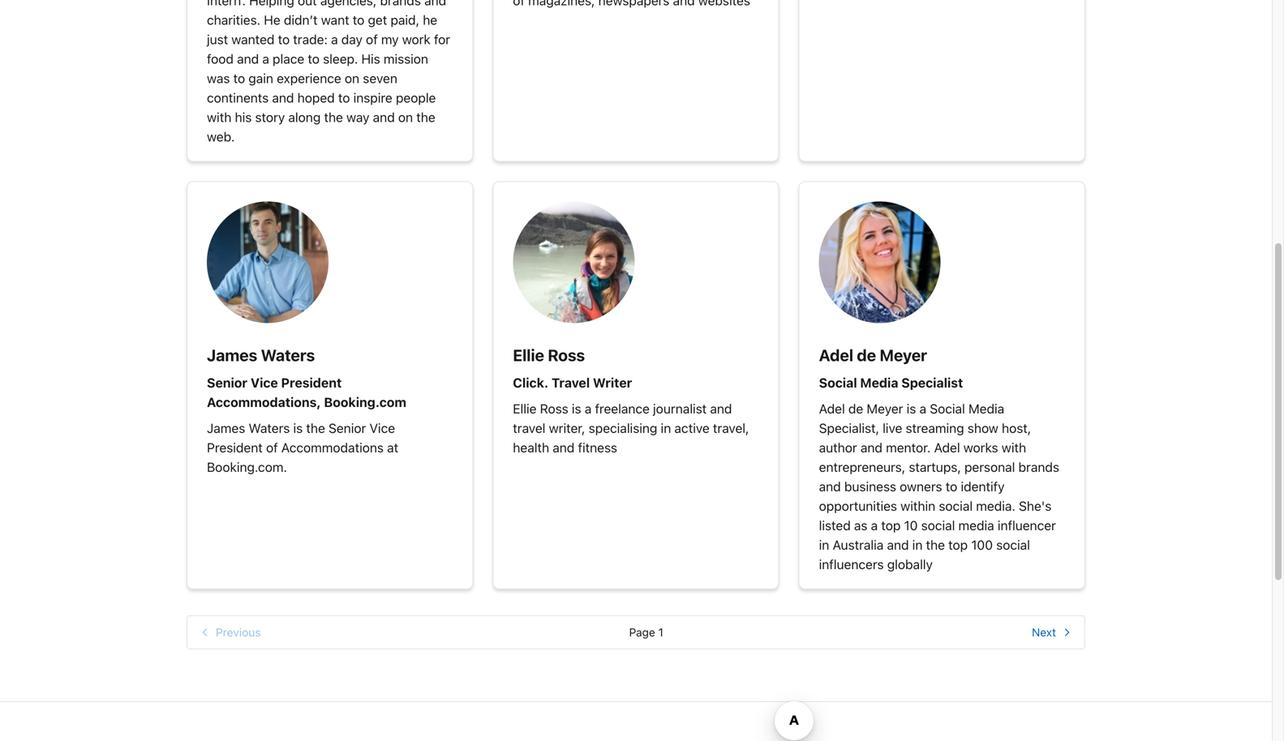 Task type: vqa. For each thing, say whether or not it's contained in the screenshot.


Task type: describe. For each thing, give the bounding box(es) containing it.
1 horizontal spatial a
[[871, 518, 878, 534]]

with
[[1002, 440, 1027, 456]]

de for adel de meyer is a social media specialist, live streaming show host, author and mentor. adel works with entrepreneurs, startups, personal brands and business owners to identify opportunities within social media. she's listed as a top 10 social media influencer in australia and in the top 100 social influencers globally
[[849, 401, 864, 417]]

writer
[[593, 375, 633, 391]]

media
[[959, 518, 995, 534]]

accommodations
[[281, 440, 384, 456]]

listed
[[819, 518, 851, 534]]

influencers
[[819, 557, 884, 573]]

host,
[[1002, 421, 1032, 436]]

booking.com
[[324, 395, 407, 410]]

travel
[[552, 375, 590, 391]]

100
[[972, 538, 993, 553]]

2 vertical spatial adel
[[935, 440, 961, 456]]

globally
[[888, 557, 933, 573]]

specialising
[[589, 421, 658, 436]]

social media specialist
[[819, 375, 964, 391]]

accommodations,
[[207, 395, 321, 410]]

1 horizontal spatial in
[[819, 538, 830, 553]]

ross for ellie ross
[[548, 346, 585, 365]]

0 vertical spatial social
[[819, 375, 858, 391]]

adel for adel de meyer
[[819, 346, 854, 365]]

vice inside james waters is the senior vice president of accommodations at booking.com.
[[370, 421, 395, 436]]

is for james waters
[[293, 421, 303, 436]]

ellie ross link
[[513, 346, 585, 365]]

entrepreneurs,
[[819, 460, 906, 475]]

and up opportunities
[[819, 479, 841, 495]]

ellie ross is a freelance journalist and travel writer, specialising in active travel, health and fitness
[[513, 401, 750, 456]]

as
[[855, 518, 868, 534]]

opportunities
[[819, 499, 898, 514]]

2 horizontal spatial in
[[913, 538, 923, 553]]

freelance
[[595, 401, 650, 417]]

and down "writer,"
[[553, 440, 575, 456]]

the inside adel de meyer is a social media specialist, live streaming show host, author and mentor. adel works with entrepreneurs, startups, personal brands and business owners to identify opportunities within social media. she's listed as a top 10 social media influencer in australia and in the top 100 social influencers globally
[[927, 538, 946, 553]]

specialist,
[[819, 421, 880, 436]]

and up travel,
[[710, 401, 732, 417]]

president inside james waters is the senior vice president of accommodations at booking.com.
[[207, 440, 263, 456]]

personal
[[965, 460, 1016, 475]]

identify
[[961, 479, 1005, 495]]

1
[[659, 626, 664, 640]]

adel de meyer link
[[819, 346, 928, 365]]

author
[[819, 440, 858, 456]]

australia
[[833, 538, 884, 553]]

social inside adel de meyer is a social media specialist, live streaming show host, author and mentor. adel works with entrepreneurs, startups, personal brands and business owners to identify opportunities within social media. she's listed as a top 10 social media influencer in australia and in the top 100 social influencers globally
[[930, 401, 966, 417]]

de for adel de meyer
[[857, 346, 877, 365]]

works
[[964, 440, 999, 456]]

booking.com.
[[207, 460, 287, 475]]

is inside adel de meyer is a social media specialist, live streaming show host, author and mentor. adel works with entrepreneurs, startups, personal brands and business owners to identify opportunities within social media. she's listed as a top 10 social media influencer in australia and in the top 100 social influencers globally
[[907, 401, 917, 417]]

james waters link
[[207, 346, 315, 365]]

adel de meyer
[[819, 346, 928, 365]]

fitness
[[578, 440, 618, 456]]

meyer for adel de meyer is a social media specialist, live streaming show host, author and mentor. adel works with entrepreneurs, startups, personal brands and business owners to identify opportunities within social media. she's listed as a top 10 social media influencer in australia and in the top 100 social influencers globally
[[867, 401, 904, 417]]

owners
[[900, 479, 943, 495]]



Task type: locate. For each thing, give the bounding box(es) containing it.
a up streaming
[[920, 401, 927, 417]]

mentor.
[[886, 440, 931, 456]]

adel for adel de meyer is a social media specialist, live streaming show host, author and mentor. adel works with entrepreneurs, startups, personal brands and business owners to identify opportunities within social media. she's listed as a top 10 social media influencer in australia and in the top 100 social influencers globally
[[819, 401, 846, 417]]

top left 100
[[949, 538, 968, 553]]

a up "writer,"
[[585, 401, 592, 417]]

president up accommodations,
[[281, 375, 342, 391]]

james up accommodations,
[[207, 346, 257, 365]]

vice up accommodations,
[[251, 375, 278, 391]]

writer,
[[549, 421, 586, 436]]

0 horizontal spatial vice
[[251, 375, 278, 391]]

show
[[968, 421, 999, 436]]

0 horizontal spatial social
[[819, 375, 858, 391]]

0 vertical spatial top
[[882, 518, 901, 534]]

page
[[629, 626, 656, 640]]

1 vertical spatial vice
[[370, 421, 395, 436]]

james waters
[[207, 346, 315, 365]]

james for james waters
[[207, 346, 257, 365]]

page 1
[[629, 626, 664, 640]]

1 ellie from the top
[[513, 346, 545, 365]]

0 horizontal spatial president
[[207, 440, 263, 456]]

1 horizontal spatial senior
[[329, 421, 366, 436]]

ellie for ellie ross is a freelance journalist and travel writer, specialising in active travel, health and fitness
[[513, 401, 537, 417]]

0 vertical spatial media
[[861, 375, 899, 391]]

media up show
[[969, 401, 1005, 417]]

media
[[861, 375, 899, 391], [969, 401, 1005, 417]]

ellie ross, travel writer image
[[513, 202, 635, 323]]

de up specialist,
[[849, 401, 864, 417]]

0 vertical spatial de
[[857, 346, 877, 365]]

1 vertical spatial social
[[930, 401, 966, 417]]

1 vertical spatial meyer
[[867, 401, 904, 417]]

0 vertical spatial vice
[[251, 375, 278, 391]]

senior up accommodations
[[329, 421, 366, 436]]

adel up startups, in the bottom of the page
[[935, 440, 961, 456]]

the
[[306, 421, 325, 436], [927, 538, 946, 553]]

ellie up click. on the left bottom
[[513, 346, 545, 365]]

media inside adel de meyer is a social media specialist, live streaming show host, author and mentor. adel works with entrepreneurs, startups, personal brands and business owners to identify opportunities within social media. she's listed as a top 10 social media influencer in australia and in the top 100 social influencers globally
[[969, 401, 1005, 417]]

james waters, global director of customer service, booking.com image
[[207, 202, 329, 323]]

is for ellie ross
[[572, 401, 582, 417]]

live
[[883, 421, 903, 436]]

media.
[[977, 499, 1016, 514]]

active
[[675, 421, 710, 436]]

social up streaming
[[930, 401, 966, 417]]

0 vertical spatial social
[[939, 499, 973, 514]]

a inside "ellie ross is a freelance journalist and travel writer, specialising in active travel, health and fitness"
[[585, 401, 592, 417]]

ross up "writer,"
[[540, 401, 569, 417]]

waters
[[261, 346, 315, 365], [249, 421, 290, 436]]

health
[[513, 440, 550, 456]]

is down senior vice president accommodations, booking.com
[[293, 421, 303, 436]]

1 horizontal spatial social
[[930, 401, 966, 417]]

de inside adel de meyer is a social media specialist, live streaming show host, author and mentor. adel works with entrepreneurs, startups, personal brands and business owners to identify opportunities within social media. she's listed as a top 10 social media influencer in australia and in the top 100 social influencers globally
[[849, 401, 864, 417]]

and up the entrepreneurs,
[[861, 440, 883, 456]]

ellie up travel
[[513, 401, 537, 417]]

de
[[857, 346, 877, 365], [849, 401, 864, 417]]

adel de meyer is a social media specialist, live streaming show host, author and mentor. adel works with entrepreneurs, startups, personal brands and business owners to identify opportunities within social media. she's listed as a top 10 social media influencer in australia and in the top 100 social influencers globally
[[819, 401, 1060, 573]]

10
[[905, 518, 918, 534]]

senior up accommodations,
[[207, 375, 248, 391]]

0 vertical spatial waters
[[261, 346, 315, 365]]

social
[[939, 499, 973, 514], [922, 518, 956, 534], [997, 538, 1031, 553]]

waters up of
[[249, 421, 290, 436]]

1 horizontal spatial vice
[[370, 421, 395, 436]]

meyer
[[880, 346, 928, 365], [867, 401, 904, 417]]

1 james from the top
[[207, 346, 257, 365]]

next
[[1032, 626, 1057, 640]]

1 vertical spatial de
[[849, 401, 864, 417]]

0 horizontal spatial top
[[882, 518, 901, 534]]

0 vertical spatial president
[[281, 375, 342, 391]]

adel up specialist,
[[819, 401, 846, 417]]

0 horizontal spatial a
[[585, 401, 592, 417]]

1 vertical spatial the
[[927, 538, 946, 553]]

business
[[845, 479, 897, 495]]

vice inside senior vice president accommodations, booking.com
[[251, 375, 278, 391]]

and
[[710, 401, 732, 417], [553, 440, 575, 456], [861, 440, 883, 456], [819, 479, 841, 495], [887, 538, 909, 553]]

meyer inside adel de meyer is a social media specialist, live streaming show host, author and mentor. adel works with entrepreneurs, startups, personal brands and business owners to identify opportunities within social media. she's listed as a top 10 social media influencer in australia and in the top 100 social influencers globally
[[867, 401, 904, 417]]

president inside senior vice president accommodations, booking.com
[[281, 375, 342, 391]]

1 vertical spatial media
[[969, 401, 1005, 417]]

0 vertical spatial ellie
[[513, 346, 545, 365]]

social down to
[[939, 499, 973, 514]]

ellie for ellie ross
[[513, 346, 545, 365]]

adel up social media specialist at the bottom right of the page
[[819, 346, 854, 365]]

waters for james waters
[[261, 346, 315, 365]]

vice
[[251, 375, 278, 391], [370, 421, 395, 436]]

is inside "ellie ross is a freelance journalist and travel writer, specialising in active travel, health and fitness"
[[572, 401, 582, 417]]

within
[[901, 499, 936, 514]]

0 vertical spatial adel
[[819, 346, 854, 365]]

to
[[946, 479, 958, 495]]

previous link
[[194, 623, 265, 643]]

0 vertical spatial meyer
[[880, 346, 928, 365]]

1 vertical spatial social
[[922, 518, 956, 534]]

media down adel de meyer link
[[861, 375, 899, 391]]

0 horizontal spatial is
[[293, 421, 303, 436]]

is up "writer,"
[[572, 401, 582, 417]]

streaming
[[906, 421, 965, 436]]

1 vertical spatial ross
[[540, 401, 569, 417]]

the up globally
[[927, 538, 946, 553]]

in down journalist
[[661, 421, 671, 436]]

1 vertical spatial president
[[207, 440, 263, 456]]

ellie
[[513, 346, 545, 365], [513, 401, 537, 417]]

james up booking.com.
[[207, 421, 245, 436]]

0 vertical spatial senior
[[207, 375, 248, 391]]

0 vertical spatial james
[[207, 346, 257, 365]]

brands
[[1019, 460, 1060, 475]]

social down adel de meyer link
[[819, 375, 858, 391]]

waters inside james waters is the senior vice president of accommodations at booking.com.
[[249, 421, 290, 436]]

she's
[[1019, 499, 1052, 514]]

vice up at
[[370, 421, 395, 436]]

senior
[[207, 375, 248, 391], [329, 421, 366, 436]]

1 horizontal spatial media
[[969, 401, 1005, 417]]

is up streaming
[[907, 401, 917, 417]]

meyer up the live
[[867, 401, 904, 417]]

1 vertical spatial james
[[207, 421, 245, 436]]

social right 10
[[922, 518, 956, 534]]

0 vertical spatial the
[[306, 421, 325, 436]]

influencer
[[998, 518, 1057, 534]]

in down listed
[[819, 538, 830, 553]]

ross up travel
[[548, 346, 585, 365]]

click.
[[513, 375, 549, 391]]

1 horizontal spatial top
[[949, 538, 968, 553]]

travel,
[[713, 421, 750, 436]]

senior vice president accommodations, booking.com
[[207, 375, 407, 410]]

senior inside james waters is the senior vice president of accommodations at booking.com.
[[329, 421, 366, 436]]

meyer for adel de meyer
[[880, 346, 928, 365]]

1 horizontal spatial is
[[572, 401, 582, 417]]

the up accommodations
[[306, 421, 325, 436]]

0 horizontal spatial senior
[[207, 375, 248, 391]]

journalist
[[653, 401, 707, 417]]

click. travel writer
[[513, 375, 633, 391]]

0 horizontal spatial in
[[661, 421, 671, 436]]

waters up senior vice president accommodations, booking.com
[[261, 346, 315, 365]]

in down 10
[[913, 538, 923, 553]]

0 vertical spatial ross
[[548, 346, 585, 365]]

is inside james waters is the senior vice president of accommodations at booking.com.
[[293, 421, 303, 436]]

1 vertical spatial waters
[[249, 421, 290, 436]]

1 vertical spatial senior
[[329, 421, 366, 436]]

1 horizontal spatial president
[[281, 375, 342, 391]]

1 horizontal spatial the
[[927, 538, 946, 553]]

de up social media specialist at the bottom right of the page
[[857, 346, 877, 365]]

president
[[281, 375, 342, 391], [207, 440, 263, 456]]

waters for james waters is the senior vice president of accommodations at booking.com.
[[249, 421, 290, 436]]

james waters is the senior vice president of accommodations at booking.com.
[[207, 421, 399, 475]]

top left 10
[[882, 518, 901, 534]]

ross inside "ellie ross is a freelance journalist and travel writer, specialising in active travel, health and fitness"
[[540, 401, 569, 417]]

meyer up social media specialist at the bottom right of the page
[[880, 346, 928, 365]]

0 horizontal spatial media
[[861, 375, 899, 391]]

top
[[882, 518, 901, 534], [949, 538, 968, 553]]

in inside "ellie ross is a freelance journalist and travel writer, specialising in active travel, health and fitness"
[[661, 421, 671, 436]]

a right the "as"
[[871, 518, 878, 534]]

james
[[207, 346, 257, 365], [207, 421, 245, 436]]

startups,
[[909, 460, 962, 475]]

2 vertical spatial social
[[997, 538, 1031, 553]]

1 vertical spatial top
[[949, 538, 968, 553]]

senior inside senior vice president accommodations, booking.com
[[207, 375, 248, 391]]

in
[[661, 421, 671, 436], [819, 538, 830, 553], [913, 538, 923, 553]]

2 ellie from the top
[[513, 401, 537, 417]]

specialist
[[902, 375, 964, 391]]

ross for ellie ross is a freelance journalist and travel writer, specialising in active travel, health and fitness
[[540, 401, 569, 417]]

travel
[[513, 421, 546, 436]]

ross
[[548, 346, 585, 365], [540, 401, 569, 417]]

at
[[387, 440, 399, 456]]

of
[[266, 440, 278, 456]]

a
[[585, 401, 592, 417], [920, 401, 927, 417], [871, 518, 878, 534]]

and up globally
[[887, 538, 909, 553]]

james for james waters is the senior vice president of accommodations at booking.com.
[[207, 421, 245, 436]]

1 vertical spatial adel
[[819, 401, 846, 417]]

2 james from the top
[[207, 421, 245, 436]]

2 horizontal spatial a
[[920, 401, 927, 417]]

2 horizontal spatial is
[[907, 401, 917, 417]]

social down influencer
[[997, 538, 1031, 553]]

1 vertical spatial ellie
[[513, 401, 537, 417]]

adel
[[819, 346, 854, 365], [819, 401, 846, 417], [935, 440, 961, 456]]

next link
[[1028, 623, 1079, 643]]

president up booking.com.
[[207, 440, 263, 456]]

ellie ross
[[513, 346, 585, 365]]

ellie inside "ellie ross is a freelance journalist and travel writer, specialising in active travel, health and fitness"
[[513, 401, 537, 417]]

0 horizontal spatial the
[[306, 421, 325, 436]]

social
[[819, 375, 858, 391], [930, 401, 966, 417]]

is
[[572, 401, 582, 417], [907, 401, 917, 417], [293, 421, 303, 436]]

james inside james waters is the senior vice president of accommodations at booking.com.
[[207, 421, 245, 436]]

previous
[[216, 626, 261, 640]]

the inside james waters is the senior vice president of accommodations at booking.com.
[[306, 421, 325, 436]]

adel de meyer, social media specialist image
[[819, 202, 941, 323]]



